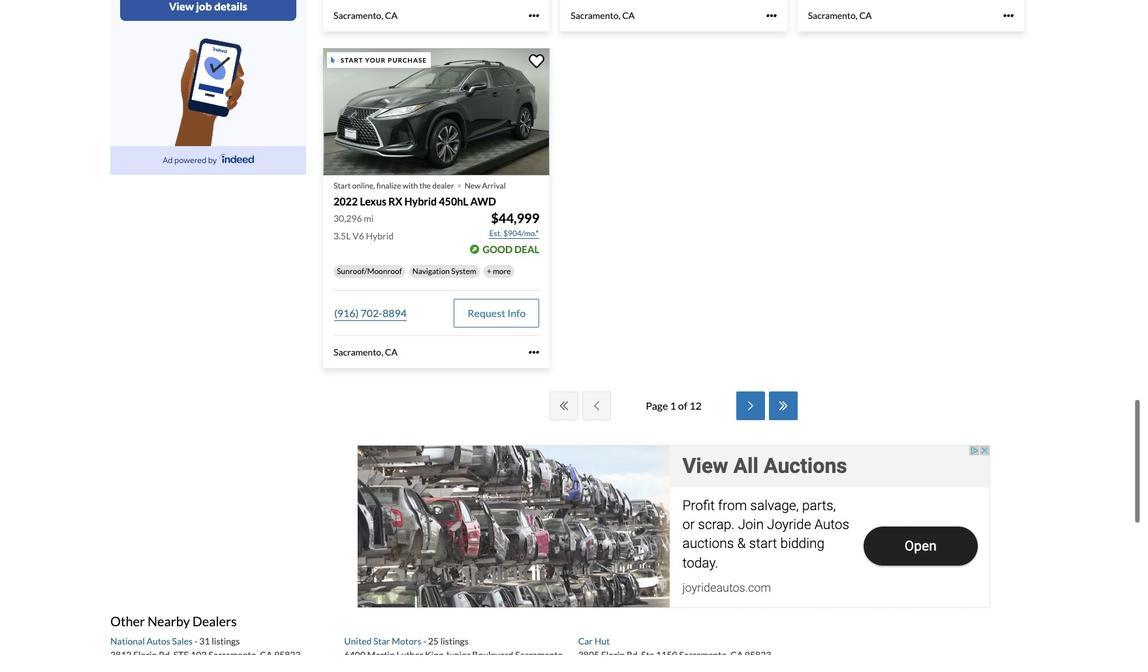 Task type: describe. For each thing, give the bounding box(es) containing it.
finalize
[[377, 181, 401, 191]]

+
[[487, 266, 491, 276]]

sacramento, ca for first sacramento, ca link from the left
[[334, 10, 398, 21]]

25
[[428, 636, 439, 647]]

good
[[483, 244, 513, 255]]

ellipsis h image for third sacramento, ca link from the left
[[1003, 10, 1014, 21]]

- for - 25 listings
[[423, 636, 426, 647]]

chevron double right image
[[777, 401, 790, 411]]

mi
[[364, 213, 374, 224]]

+ more
[[487, 266, 511, 276]]

awd
[[470, 195, 496, 208]]

hybrid inside start online, finalize with the dealer · new arrival 2022 lexus rx hybrid 450hl awd
[[404, 195, 437, 208]]

listings for - 31 listings
[[212, 636, 240, 647]]

other nearby dealers
[[110, 614, 237, 629]]

national autos sales - 31 listings
[[110, 636, 240, 647]]

8894
[[383, 307, 407, 319]]

your
[[365, 56, 386, 64]]

sales
[[172, 636, 193, 647]]

3 sacramento, ca link from the left
[[798, 0, 1024, 31]]

page 1 of 12
[[646, 399, 702, 412]]

(916) 702-8894 button
[[334, 299, 407, 328]]

navigation system
[[412, 266, 476, 276]]

more
[[493, 266, 511, 276]]

ellipsis h image for first sacramento, ca link from the left
[[529, 10, 539, 21]]

united
[[344, 636, 372, 647]]

navigation
[[412, 266, 450, 276]]

ellipsis h image
[[529, 347, 539, 358]]

$904/mo.*
[[503, 229, 539, 238]]

start for start your purchase
[[341, 56, 363, 64]]

of
[[678, 399, 687, 412]]

star
[[373, 636, 390, 647]]

autos
[[147, 636, 170, 647]]

sacramento, ca for third sacramento, ca link from the left
[[808, 10, 872, 21]]

start your purchase
[[341, 56, 427, 64]]

(916)
[[334, 307, 359, 319]]

listings for - 25 listings
[[440, 636, 469, 647]]

start online, finalize with the dealer · new arrival 2022 lexus rx hybrid 450hl awd
[[334, 172, 506, 208]]

chevron double left image
[[558, 401, 571, 411]]

$44,999 est. $904/mo.*
[[489, 210, 539, 238]]

lexus
[[360, 195, 386, 208]]

702-
[[361, 307, 383, 319]]

31
[[199, 636, 210, 647]]

450hl
[[439, 195, 468, 208]]

info
[[507, 307, 526, 319]]



Task type: vqa. For each thing, say whether or not it's contained in the screenshot.
702-
yes



Task type: locate. For each thing, give the bounding box(es) containing it.
3.5l
[[334, 231, 351, 242]]

est. $904/mo.* button
[[489, 227, 539, 240]]

car
[[578, 636, 593, 647]]

est.
[[489, 229, 502, 238]]

1 ellipsis h image from the left
[[529, 10, 539, 21]]

advertisement element
[[110, 0, 306, 175], [357, 445, 990, 608]]

hut
[[595, 636, 610, 647]]

request
[[468, 307, 505, 319]]

- left 31
[[194, 636, 198, 647]]

(916) 702-8894
[[334, 307, 407, 319]]

0 horizontal spatial sacramento, ca link
[[323, 0, 550, 31]]

chevron right image
[[744, 401, 757, 411]]

united star motors - 25 listings
[[344, 636, 469, 647]]

30,296 mi 3.5l v6 hybrid
[[334, 213, 394, 242]]

new
[[465, 181, 481, 191]]

0 horizontal spatial advertisement element
[[110, 0, 306, 175]]

1 horizontal spatial sacramento, ca link
[[560, 0, 787, 31]]

1 horizontal spatial -
[[423, 636, 426, 647]]

start for start online, finalize with the dealer · new arrival 2022 lexus rx hybrid 450hl awd
[[334, 181, 351, 191]]

national
[[110, 636, 145, 647]]

system
[[451, 266, 476, 276]]

1
[[670, 399, 676, 412]]

hybrid inside 30,296 mi 3.5l v6 hybrid
[[366, 231, 394, 242]]

0 vertical spatial hybrid
[[404, 195, 437, 208]]

·
[[457, 172, 462, 196]]

page
[[646, 399, 668, 412]]

request info button
[[454, 299, 539, 328]]

- left 25
[[423, 636, 426, 647]]

0 horizontal spatial listings
[[212, 636, 240, 647]]

start up 2022
[[334, 181, 351, 191]]

3 ellipsis h image from the left
[[1003, 10, 1014, 21]]

good deal
[[483, 244, 539, 255]]

0 horizontal spatial hybrid
[[366, 231, 394, 242]]

start inside start online, finalize with the dealer · new arrival 2022 lexus rx hybrid 450hl awd
[[334, 181, 351, 191]]

rx
[[388, 195, 402, 208]]

2022
[[334, 195, 358, 208]]

1 horizontal spatial hybrid
[[404, 195, 437, 208]]

ca
[[385, 10, 398, 21], [622, 10, 635, 21], [859, 10, 872, 21], [385, 347, 398, 358]]

listings right 31
[[212, 636, 240, 647]]

start
[[341, 56, 363, 64], [334, 181, 351, 191]]

arrival
[[482, 181, 506, 191]]

listings
[[212, 636, 240, 647], [440, 636, 469, 647]]

with
[[403, 181, 418, 191]]

sacramento, ca
[[334, 10, 398, 21], [571, 10, 635, 21], [808, 10, 872, 21], [334, 347, 398, 358]]

hybrid down the
[[404, 195, 437, 208]]

mouse pointer image
[[331, 57, 335, 63]]

deal
[[515, 244, 539, 255]]

1 - from the left
[[194, 636, 198, 647]]

online,
[[352, 181, 375, 191]]

v6
[[353, 231, 364, 242]]

2 ellipsis h image from the left
[[766, 10, 777, 21]]

1 horizontal spatial listings
[[440, 636, 469, 647]]

0 vertical spatial advertisement element
[[110, 0, 306, 175]]

sacramento,
[[334, 10, 383, 21], [571, 10, 621, 21], [808, 10, 858, 21], [334, 347, 383, 358]]

- for - 31 listings
[[194, 636, 198, 647]]

nearby
[[148, 614, 190, 629]]

ellipsis h image for second sacramento, ca link
[[766, 10, 777, 21]]

ellipsis h image
[[529, 10, 539, 21], [766, 10, 777, 21], [1003, 10, 1014, 21]]

united star motors link
[[344, 636, 423, 647]]

other
[[110, 614, 145, 629]]

12
[[690, 399, 702, 412]]

purchase
[[388, 56, 427, 64]]

2 horizontal spatial sacramento, ca link
[[798, 0, 1024, 31]]

1 listings from the left
[[212, 636, 240, 647]]

dealers
[[192, 614, 237, 629]]

sacramento, ca link
[[323, 0, 550, 31], [560, 0, 787, 31], [798, 0, 1024, 31]]

-
[[194, 636, 198, 647], [423, 636, 426, 647]]

2 listings from the left
[[440, 636, 469, 647]]

0 horizontal spatial ellipsis h image
[[529, 10, 539, 21]]

car hut link
[[578, 636, 610, 647]]

2 - from the left
[[423, 636, 426, 647]]

dealer
[[432, 181, 454, 191]]

30,296
[[334, 213, 362, 224]]

2 horizontal spatial ellipsis h image
[[1003, 10, 1014, 21]]

1 vertical spatial start
[[334, 181, 351, 191]]

2 sacramento, ca link from the left
[[560, 0, 787, 31]]

national autos sales link
[[110, 636, 194, 647]]

1 horizontal spatial advertisement element
[[357, 445, 990, 608]]

1 horizontal spatial ellipsis h image
[[766, 10, 777, 21]]

1 vertical spatial hybrid
[[366, 231, 394, 242]]

the
[[419, 181, 431, 191]]

listings right 25
[[440, 636, 469, 647]]

0 horizontal spatial -
[[194, 636, 198, 647]]

motors
[[392, 636, 421, 647]]

no color 2022 lexus rx hybrid 450hl awd suv / crossover all-wheel drive continuously variable transmission image
[[323, 48, 550, 176]]

car hut
[[578, 636, 610, 647]]

$44,999
[[491, 210, 539, 226]]

hybrid
[[404, 195, 437, 208], [366, 231, 394, 242]]

sunroof/moonroof
[[337, 266, 402, 276]]

request info
[[468, 307, 526, 319]]

0 vertical spatial start
[[341, 56, 363, 64]]

chevron left image
[[590, 401, 603, 411]]

start right mouse pointer icon
[[341, 56, 363, 64]]

hybrid down mi
[[366, 231, 394, 242]]

sacramento, ca for second sacramento, ca link
[[571, 10, 635, 21]]

1 vertical spatial advertisement element
[[357, 445, 990, 608]]

1 sacramento, ca link from the left
[[323, 0, 550, 31]]



